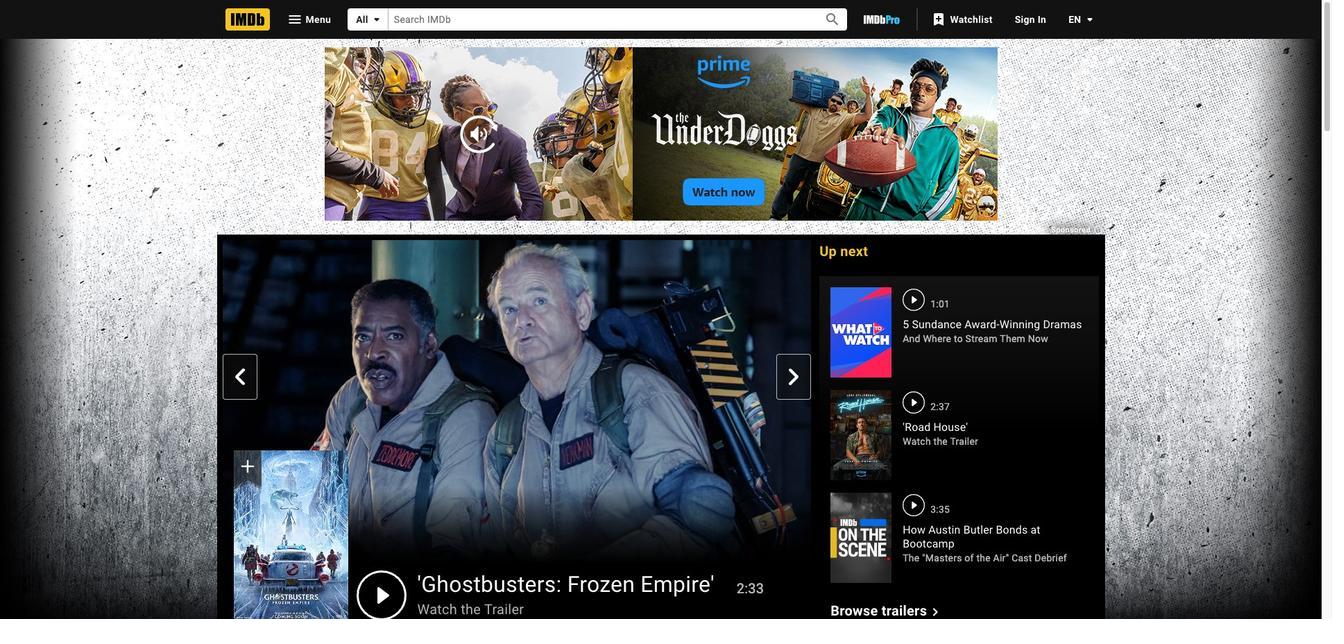 Task type: locate. For each thing, give the bounding box(es) containing it.
arrow drop down image inside the all button
[[368, 11, 385, 28]]

browse trailers
[[831, 602, 928, 619]]

the down 'ghostbusters:
[[461, 601, 481, 618]]

arrow drop down image right in
[[1082, 11, 1099, 28]]

watch inside 'ghostbusters: frozen empire' element
[[418, 601, 458, 618]]

all button
[[348, 8, 389, 31]]

the down house'
[[934, 436, 948, 447]]

award-
[[965, 318, 1000, 331]]

austin
[[929, 523, 961, 537]]

chevron right inline image
[[786, 369, 803, 385]]

"masters
[[923, 553, 963, 564]]

0 vertical spatial the
[[934, 436, 948, 447]]

en
[[1069, 14, 1082, 25]]

sponsored
[[1052, 226, 1094, 235]]

air"
[[994, 553, 1010, 564]]

watch the trailer
[[418, 601, 524, 618]]

and
[[903, 333, 921, 344]]

where
[[924, 333, 952, 344]]

0 horizontal spatial arrow drop down image
[[368, 11, 385, 28]]

'road
[[903, 421, 931, 434]]

watch down 'road
[[903, 436, 932, 447]]

trailer inside 'road house' watch the trailer
[[951, 436, 979, 447]]

trailer down 'ghostbusters:
[[485, 601, 524, 618]]

0 horizontal spatial trailer
[[485, 601, 524, 618]]

bootcamp
[[903, 537, 955, 550]]

the
[[903, 553, 920, 564]]

1 vertical spatial trailer
[[485, 601, 524, 618]]

1 horizontal spatial watch
[[903, 436, 932, 447]]

5
[[903, 318, 910, 331]]

arrow drop down image inside en button
[[1082, 11, 1099, 28]]

1 horizontal spatial the
[[934, 436, 948, 447]]

browse
[[831, 602, 878, 619]]

the right of
[[977, 553, 991, 564]]

sundance
[[912, 318, 962, 331]]

arrow drop down image right menu
[[368, 11, 385, 28]]

arrow drop down image
[[368, 11, 385, 28], [1082, 11, 1099, 28]]

watch
[[903, 436, 932, 447], [418, 601, 458, 618]]

1 vertical spatial the
[[977, 553, 991, 564]]

en button
[[1058, 7, 1099, 32]]

None field
[[389, 9, 809, 30]]

all
[[356, 14, 368, 25]]

1 horizontal spatial trailer
[[951, 436, 979, 447]]

'ghostbusters: frozen empire' group
[[222, 240, 812, 619]]

menu button
[[275, 8, 342, 31]]

1 vertical spatial watch
[[418, 601, 458, 618]]

1 arrow drop down image from the left
[[368, 11, 385, 28]]

watchlist button
[[924, 7, 1004, 32]]

2 arrow drop down image from the left
[[1082, 11, 1099, 28]]

up
[[820, 243, 837, 260]]

0 horizontal spatial watch
[[418, 601, 458, 618]]

ghostbusters: frozen empire image
[[234, 451, 348, 619], [234, 451, 348, 619]]

1 horizontal spatial arrow drop down image
[[1082, 11, 1099, 28]]

trailer
[[951, 436, 979, 447], [485, 601, 524, 618]]

of
[[965, 553, 974, 564]]

browse trailers link
[[831, 602, 944, 619]]

watch down 'ghostbusters:
[[418, 601, 458, 618]]

0 horizontal spatial the
[[461, 601, 481, 618]]

in
[[1038, 14, 1047, 25]]

trailer down house'
[[951, 436, 979, 447]]

submit search image
[[825, 11, 841, 28]]

'ghostbusters:
[[418, 571, 562, 597]]

how austin butler bonds at bootcamp the "masters of the air" cast debrief
[[903, 523, 1068, 564]]

butler
[[964, 523, 994, 537]]

the
[[934, 436, 948, 447], [977, 553, 991, 564], [461, 601, 481, 618]]

0 vertical spatial watch
[[903, 436, 932, 447]]

group
[[234, 451, 348, 619]]

cast
[[1012, 553, 1033, 564]]

0 vertical spatial trailer
[[951, 436, 979, 447]]

All search field
[[348, 8, 848, 31]]

2 horizontal spatial the
[[977, 553, 991, 564]]

none field inside "all" search box
[[389, 9, 809, 30]]

the inside 'ghostbusters: frozen empire' element
[[461, 601, 481, 618]]

2:33
[[737, 580, 765, 597]]

house'
[[934, 421, 969, 434]]

2 vertical spatial the
[[461, 601, 481, 618]]

home image
[[225, 8, 270, 31]]

arrow drop down image for en
[[1082, 11, 1099, 28]]



Task type: describe. For each thing, give the bounding box(es) containing it.
bonds
[[996, 523, 1028, 537]]

trailer inside 'ghostbusters: frozen empire' element
[[485, 601, 524, 618]]

frozen
[[568, 571, 635, 597]]

Search IMDb text field
[[389, 9, 809, 30]]

chevron right image
[[928, 604, 944, 619]]

arrow drop down image for all
[[368, 11, 385, 28]]

sign in button
[[1004, 7, 1058, 32]]

sign in
[[1015, 14, 1047, 25]]

'road house' watch the trailer
[[903, 421, 979, 447]]

now
[[1029, 333, 1049, 344]]

winning
[[1000, 318, 1041, 331]]

next
[[841, 243, 869, 260]]

up next
[[820, 243, 869, 260]]

5 sundance award-winning dramas to stream image
[[831, 287, 892, 378]]

the inside how austin butler bonds at bootcamp the "masters of the air" cast debrief
[[977, 553, 991, 564]]

5 sundance award-winning dramas and where to stream them now
[[903, 318, 1083, 344]]

sign
[[1015, 14, 1036, 25]]

sponsored content section
[[0, 0, 1328, 619]]

2:37
[[931, 401, 950, 412]]

trailers
[[882, 602, 928, 619]]

watch inside 'road house' watch the trailer
[[903, 436, 932, 447]]

debrief
[[1035, 553, 1068, 564]]

3:35
[[931, 504, 950, 515]]

the inside 'road house' watch the trailer
[[934, 436, 948, 447]]

menu
[[306, 14, 331, 25]]

watchlist image
[[931, 11, 948, 28]]

to
[[954, 333, 963, 344]]

road house image
[[831, 390, 892, 481]]

empire'
[[641, 571, 715, 597]]

them
[[1001, 333, 1026, 344]]

1:01
[[931, 298, 950, 310]]

watchlist
[[951, 14, 993, 25]]

menu image
[[286, 11, 303, 28]]

'ghostbusters: frozen empire' image
[[222, 240, 812, 572]]

dramas
[[1044, 318, 1083, 331]]

stream
[[966, 333, 998, 344]]

'ghostbusters: frozen empire'
[[418, 571, 715, 597]]

at
[[1031, 523, 1041, 537]]

'ghostbusters: frozen empire' element
[[222, 240, 812, 619]]

masters of the air image
[[831, 493, 892, 583]]

chevron left inline image
[[232, 369, 248, 385]]

how
[[903, 523, 926, 537]]



Task type: vqa. For each thing, say whether or not it's contained in the screenshot.
arrow drop down Image associated with All
yes



